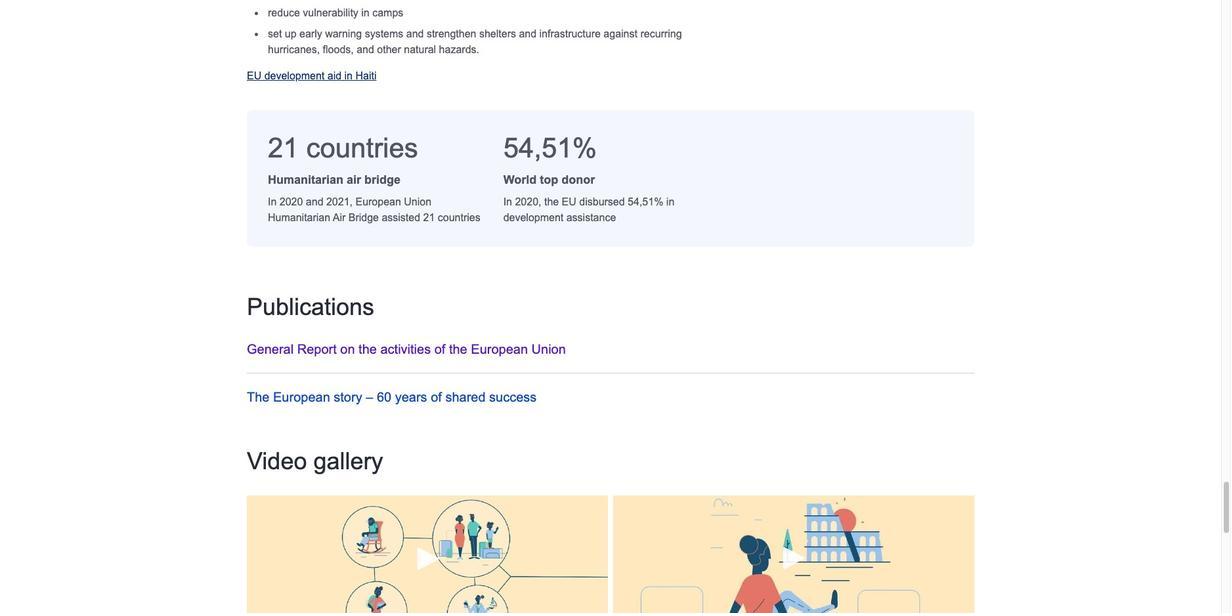 Task type: vqa. For each thing, say whether or not it's contained in the screenshot.
the know?
no



Task type: locate. For each thing, give the bounding box(es) containing it.
strengthen
[[427, 28, 476, 39]]

european up bridge
[[356, 196, 401, 207]]

1 vertical spatial in
[[344, 70, 353, 81]]

of
[[434, 342, 445, 356], [431, 390, 442, 404]]

in left 2020,
[[503, 196, 512, 207]]

development inside in 2020, the eu disbursed 54,51% in development assistance
[[503, 212, 564, 223]]

0 horizontal spatial development
[[264, 70, 325, 81]]

1 horizontal spatial eu
[[562, 196, 576, 207]]

1 horizontal spatial in
[[503, 196, 512, 207]]

0 vertical spatial european
[[356, 196, 401, 207]]

success
[[489, 390, 537, 404]]

54,51%
[[503, 133, 597, 163], [628, 196, 663, 207]]

in inside in 2020, the eu disbursed 54,51% in development assistance
[[503, 196, 512, 207]]

of right activities
[[434, 342, 445, 356]]

1 in from the left
[[268, 196, 277, 207]]

in
[[268, 196, 277, 207], [503, 196, 512, 207]]

the european story – 60 years of shared success link
[[247, 390, 537, 404]]

shared
[[445, 390, 486, 404]]

the
[[544, 196, 559, 207], [359, 342, 377, 356], [449, 342, 467, 356]]

and right 2020 on the left of page
[[306, 196, 323, 207]]

21 inside in 2020 and 2021, european union humanitarian air bridge assisted 21 countries
[[423, 212, 435, 223]]

countries right assisted at the top of the page
[[438, 212, 480, 223]]

0 vertical spatial 54,51%
[[503, 133, 597, 163]]

1 vertical spatial development
[[503, 212, 564, 223]]

and
[[406, 28, 424, 39], [519, 28, 537, 39], [357, 44, 374, 55], [306, 196, 323, 207]]

european up success
[[471, 342, 528, 356]]

54,51% up world top donor
[[503, 133, 597, 163]]

humanitarian up 2020 on the left of page
[[268, 173, 343, 186]]

union inside in 2020 and 2021, european union humanitarian air bridge assisted 21 countries
[[404, 196, 431, 207]]

development down 2020,
[[503, 212, 564, 223]]

0 vertical spatial eu
[[247, 70, 261, 81]]

in inside in 2020 and 2021, european union humanitarian air bridge assisted 21 countries
[[268, 196, 277, 207]]

story
[[334, 390, 362, 404]]

1 horizontal spatial the
[[449, 342, 467, 356]]

union up assisted at the top of the page
[[404, 196, 431, 207]]

21 right assisted at the top of the page
[[423, 212, 435, 223]]

eu development aid in haiti link
[[247, 70, 377, 81]]

2 in from the left
[[503, 196, 512, 207]]

european
[[356, 196, 401, 207], [471, 342, 528, 356], [273, 390, 330, 404]]

2 horizontal spatial in
[[666, 196, 675, 207]]

union up success
[[532, 342, 566, 356]]

other
[[377, 44, 401, 55]]

donor
[[562, 173, 595, 186]]

development
[[264, 70, 325, 81], [503, 212, 564, 223]]

21 up 2020 on the left of page
[[268, 133, 299, 163]]

1 vertical spatial 21
[[423, 212, 435, 223]]

the down world top donor
[[544, 196, 559, 207]]

1 horizontal spatial countries
[[438, 212, 480, 223]]

2 horizontal spatial the
[[544, 196, 559, 207]]

in
[[361, 7, 370, 18], [344, 70, 353, 81], [666, 196, 675, 207]]

in 2020, the eu disbursed 54,51% in development assistance
[[503, 196, 675, 223]]

0 horizontal spatial european
[[273, 390, 330, 404]]

the up shared
[[449, 342, 467, 356]]

1 horizontal spatial in
[[361, 7, 370, 18]]

development down hurricanes,
[[264, 70, 325, 81]]

against
[[604, 28, 638, 39]]

eu development aid in haiti
[[247, 70, 377, 81]]

1 vertical spatial humanitarian
[[268, 212, 330, 223]]

countries inside in 2020 and 2021, european union humanitarian air bridge assisted 21 countries
[[438, 212, 480, 223]]

0 horizontal spatial union
[[404, 196, 431, 207]]

0 vertical spatial of
[[434, 342, 445, 356]]

21 countries
[[268, 133, 418, 163]]

humanitarian inside in 2020 and 2021, european union humanitarian air bridge assisted 21 countries
[[268, 212, 330, 223]]

in for 54,51%
[[503, 196, 512, 207]]

activities
[[380, 342, 431, 356]]

bridge
[[348, 212, 379, 223]]

2 humanitarian from the top
[[268, 212, 330, 223]]

the right on
[[359, 342, 377, 356]]

hurricanes,
[[268, 44, 320, 55]]

0 vertical spatial 21
[[268, 133, 299, 163]]

the european story – 60 years of shared success
[[247, 390, 537, 404]]

0 vertical spatial union
[[404, 196, 431, 207]]

0 horizontal spatial the
[[359, 342, 377, 356]]

1 vertical spatial countries
[[438, 212, 480, 223]]

camps
[[372, 7, 403, 18]]

1 horizontal spatial development
[[503, 212, 564, 223]]

1 horizontal spatial union
[[532, 342, 566, 356]]

in left 2020 on the left of page
[[268, 196, 277, 207]]

0 horizontal spatial in
[[344, 70, 353, 81]]

1 horizontal spatial european
[[356, 196, 401, 207]]

54,51% right disbursed
[[628, 196, 663, 207]]

reduce
[[268, 7, 300, 18]]

recurring
[[640, 28, 682, 39]]

1 horizontal spatial 21
[[423, 212, 435, 223]]

reduce vulnerability in camps
[[268, 7, 403, 18]]

european right 'the'
[[273, 390, 330, 404]]

union
[[404, 196, 431, 207], [532, 342, 566, 356]]

systems
[[365, 28, 403, 39]]

countries up air
[[306, 133, 418, 163]]

of right 'years'
[[431, 390, 442, 404]]

1 vertical spatial eu
[[562, 196, 576, 207]]

0 horizontal spatial eu
[[247, 70, 261, 81]]

what has the eu ever done for me? image
[[247, 495, 608, 613]]

1 vertical spatial european
[[471, 342, 528, 356]]

0 vertical spatial humanitarian
[[268, 173, 343, 186]]

2 horizontal spatial european
[[471, 342, 528, 356]]

0 horizontal spatial countries
[[306, 133, 418, 163]]

1 horizontal spatial 54,51%
[[628, 196, 663, 207]]

in 2020 and 2021, european union humanitarian air bridge assisted 21 countries
[[268, 196, 480, 223]]

european inside in 2020 and 2021, european union humanitarian air bridge assisted 21 countries
[[356, 196, 401, 207]]

humanitarian down 2020 on the left of page
[[268, 212, 330, 223]]

21
[[268, 133, 299, 163], [423, 212, 435, 223]]

eu
[[247, 70, 261, 81], [562, 196, 576, 207]]

countries
[[306, 133, 418, 163], [438, 212, 480, 223]]

2 vertical spatial in
[[666, 196, 675, 207]]

humanitarian
[[268, 173, 343, 186], [268, 212, 330, 223]]

0 horizontal spatial in
[[268, 196, 277, 207]]

set up early warning systems and strengthen shelters and infrastructure against recurring hurricanes, floods, and other natural hazards.
[[268, 28, 682, 55]]

1 vertical spatial 54,51%
[[628, 196, 663, 207]]

years
[[395, 390, 427, 404]]



Task type: describe. For each thing, give the bounding box(es) containing it.
and up natural
[[406, 28, 424, 39]]

and inside in 2020 and 2021, european union humanitarian air bridge assisted 21 countries
[[306, 196, 323, 207]]

general report on the activities of the european union
[[247, 342, 566, 356]]

in inside in 2020, the eu disbursed 54,51% in development assistance
[[666, 196, 675, 207]]

the
[[247, 390, 270, 404]]

0 horizontal spatial 54,51%
[[503, 133, 597, 163]]

world
[[503, 173, 537, 186]]

60
[[377, 390, 391, 404]]

0 vertical spatial countries
[[306, 133, 418, 163]]

–
[[366, 390, 373, 404]]

54,51% inside in 2020, the eu disbursed 54,51% in development assistance
[[628, 196, 663, 207]]

publications
[[247, 293, 374, 320]]

1 humanitarian from the top
[[268, 173, 343, 186]]

hazards.
[[439, 44, 479, 55]]

infrastructure
[[539, 28, 601, 39]]

in for 21 countries
[[268, 196, 277, 207]]

on
[[340, 342, 355, 356]]

natural
[[404, 44, 436, 55]]

early
[[299, 28, 322, 39]]

the inside in 2020, the eu disbursed 54,51% in development assistance
[[544, 196, 559, 207]]

world top donor
[[503, 173, 595, 186]]

vulnerability
[[303, 7, 358, 18]]

and left other
[[357, 44, 374, 55]]

bridge
[[364, 173, 401, 186]]

what do i get from the eu? image
[[613, 495, 974, 613]]

1 vertical spatial union
[[532, 342, 566, 356]]

1 vertical spatial of
[[431, 390, 442, 404]]

set
[[268, 28, 282, 39]]

general
[[247, 342, 294, 356]]

gallery
[[313, 448, 383, 475]]

air
[[347, 173, 361, 186]]

assisted
[[382, 212, 420, 223]]

aid
[[327, 70, 341, 81]]

humanitarian air bridge
[[268, 173, 401, 186]]

eu inside in 2020, the eu disbursed 54,51% in development assistance
[[562, 196, 576, 207]]

floods,
[[323, 44, 354, 55]]

2 vertical spatial european
[[273, 390, 330, 404]]

2020,
[[515, 196, 541, 207]]

0 vertical spatial in
[[361, 7, 370, 18]]

disbursed
[[579, 196, 625, 207]]

report
[[297, 342, 337, 356]]

haiti
[[355, 70, 377, 81]]

top
[[540, 173, 558, 186]]

shelters
[[479, 28, 516, 39]]

up
[[285, 28, 297, 39]]

2020
[[280, 196, 303, 207]]

air
[[333, 212, 346, 223]]

and right shelters
[[519, 28, 537, 39]]

0 vertical spatial development
[[264, 70, 325, 81]]

video gallery
[[247, 448, 383, 475]]

0 horizontal spatial 21
[[268, 133, 299, 163]]

2021,
[[326, 196, 353, 207]]

video
[[247, 448, 307, 475]]

general report on the activities of the european union link
[[247, 342, 566, 356]]

assistance
[[566, 212, 616, 223]]

warning
[[325, 28, 362, 39]]



